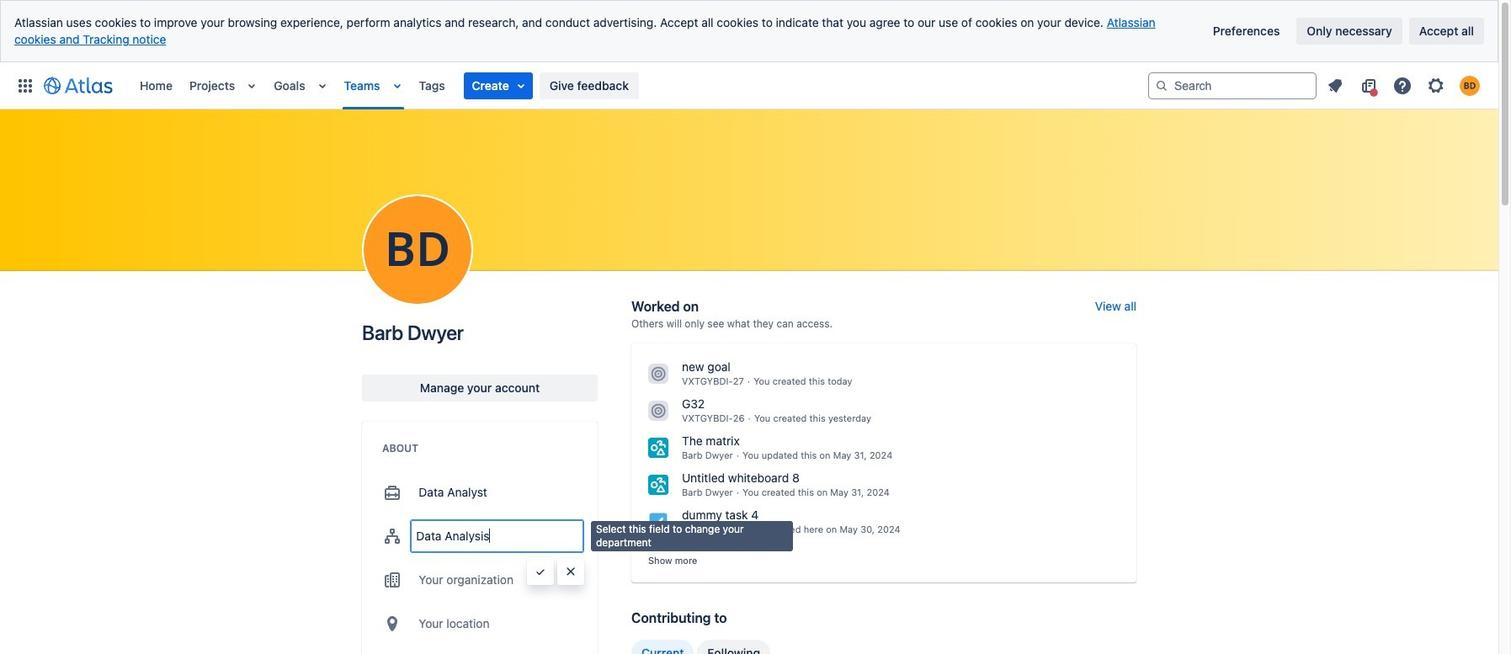 Task type: vqa. For each thing, say whether or not it's contained in the screenshot.
tab panel
no



Task type: locate. For each thing, give the bounding box(es) containing it.
profile image actions image
[[407, 240, 428, 260]]

settings image
[[1426, 75, 1446, 96]]

list item
[[464, 72, 533, 99]]

search image
[[1155, 79, 1168, 92]]

None search field
[[1148, 72, 1317, 99]]

list
[[131, 62, 1148, 109], [1320, 72, 1488, 99]]

notifications image
[[1325, 75, 1345, 96]]

Your department field
[[411, 521, 583, 551]]

group
[[631, 640, 770, 654]]

banner
[[0, 62, 1499, 109]]

tooltip
[[591, 521, 793, 551]]



Task type: describe. For each thing, give the bounding box(es) containing it.
Search field
[[1148, 72, 1317, 99]]

help image
[[1392, 75, 1413, 96]]

list item inside list
[[464, 72, 533, 99]]

account image
[[1460, 75, 1480, 96]]

top element
[[10, 62, 1148, 109]]

0 horizontal spatial list
[[131, 62, 1148, 109]]

1 horizontal spatial list
[[1320, 72, 1488, 99]]

switch to... image
[[15, 75, 35, 96]]



